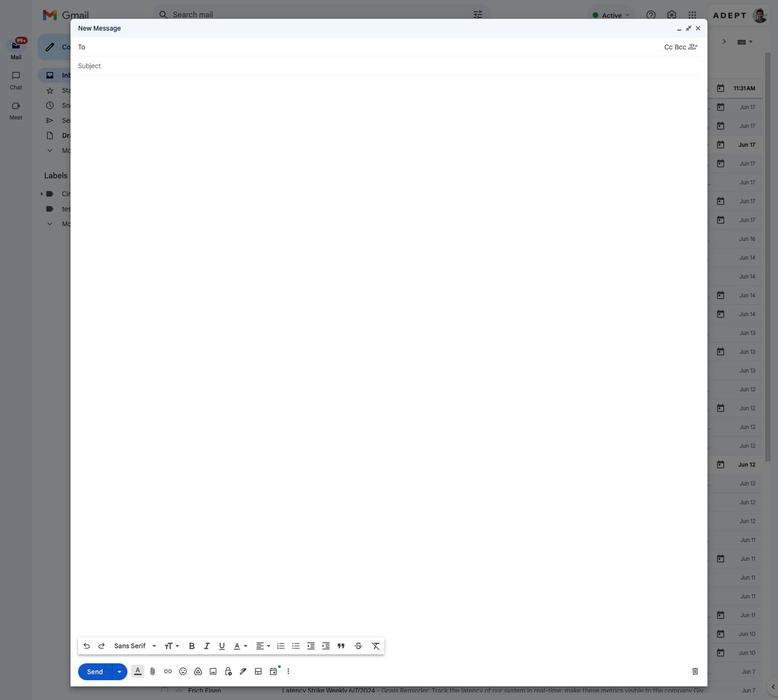 Task type: locate. For each thing, give the bounding box(es) containing it.
insert link ‪(⌘k)‬ image
[[163, 667, 173, 676]]

3 row from the top
[[152, 117, 763, 135]]

minimize image
[[676, 24, 683, 32]]

navigation
[[0, 30, 33, 700]]

27 row from the top
[[152, 568, 763, 587]]

19 row from the top
[[152, 418, 763, 437]]

insert signature image
[[239, 667, 248, 676]]

Message Body text field
[[78, 80, 700, 635]]

9 row from the top
[[152, 230, 763, 248]]

close image
[[694, 24, 702, 32]]

31 row from the top
[[152, 644, 763, 662]]

Subject field
[[78, 61, 700, 71]]

main content
[[152, 53, 778, 700]]

29 row from the top
[[152, 606, 763, 625]]

20 row from the top
[[152, 437, 763, 455]]

quote ‪(⌘⇧9)‬ image
[[336, 641, 346, 651]]

italic ‪(⌘i)‬ image
[[202, 641, 212, 651]]

12 row from the top
[[152, 286, 763, 305]]

heading
[[0, 54, 32, 61], [0, 84, 32, 91], [0, 114, 32, 121], [44, 171, 134, 181]]

row
[[152, 79, 763, 98], [152, 98, 763, 117], [152, 117, 763, 135], [152, 135, 763, 154], [152, 154, 763, 173], [152, 173, 763, 192], [152, 192, 778, 211], [152, 211, 763, 230], [152, 230, 763, 248], [152, 248, 763, 267], [152, 267, 763, 286], [152, 286, 763, 305], [152, 305, 763, 324], [152, 324, 763, 342], [152, 342, 763, 361], [152, 361, 763, 380], [152, 380, 763, 399], [152, 399, 763, 418], [152, 418, 763, 437], [152, 437, 763, 455], [152, 455, 763, 474], [152, 474, 763, 493], [152, 493, 763, 512], [152, 512, 763, 531], [152, 531, 763, 549], [152, 549, 763, 568], [152, 568, 763, 587], [152, 587, 763, 606], [152, 606, 763, 625], [152, 625, 763, 644], [152, 644, 763, 662], [152, 662, 763, 681], [152, 681, 763, 700]]

bold ‪(⌘b)‬ image
[[187, 641, 197, 651]]

gmail image
[[42, 6, 94, 24]]

option
[[112, 641, 151, 651]]

4 row from the top
[[152, 135, 763, 154]]

18 row from the top
[[152, 399, 763, 418]]

dialog
[[71, 19, 708, 686]]

tab list
[[152, 53, 763, 79]]

10 row from the top
[[152, 248, 763, 267]]

14 row from the top
[[152, 324, 763, 342]]

insert files using drive image
[[193, 667, 203, 676]]

promotions tab
[[271, 53, 390, 79]]

17 row from the top
[[152, 380, 763, 399]]

primary tab
[[152, 53, 271, 79]]

30 row from the top
[[152, 625, 763, 644]]

Search mail search field
[[152, 4, 491, 26]]

mail, 870 unread messages image
[[12, 39, 26, 48]]

insert photo image
[[208, 667, 218, 676]]

16 row from the top
[[152, 361, 763, 380]]

undo ‪(⌘z)‬ image
[[82, 641, 91, 651]]

insert emoji ‪(⌘⇧2)‬ image
[[178, 667, 188, 676]]

2 row from the top
[[152, 98, 763, 117]]



Task type: describe. For each thing, give the bounding box(es) containing it.
option inside formatting options "toolbar"
[[112, 641, 151, 651]]

28 row from the top
[[152, 587, 763, 606]]

underline ‪(⌘u)‬ image
[[217, 642, 227, 651]]

remove formatting ‪(⌘\)‬ image
[[371, 641, 381, 651]]

8 row from the top
[[152, 211, 763, 230]]

5 row from the top
[[152, 154, 763, 173]]

refresh image
[[188, 37, 198, 46]]

more send options image
[[115, 667, 124, 676]]

more options image
[[286, 667, 291, 676]]

formatting options toolbar
[[78, 637, 384, 654]]

older image
[[720, 37, 729, 46]]

21 row from the top
[[152, 455, 763, 474]]

6 row from the top
[[152, 173, 763, 192]]

select a layout image
[[254, 667, 263, 676]]

1 row from the top
[[152, 79, 763, 98]]

13 row from the top
[[152, 305, 763, 324]]

25 row from the top
[[152, 531, 763, 549]]

26 row from the top
[[152, 549, 763, 568]]

22 row from the top
[[152, 474, 763, 493]]

11 row from the top
[[152, 267, 763, 286]]

33 row from the top
[[152, 681, 763, 700]]

discard draft ‪(⌘⇧d)‬ image
[[691, 667, 700, 676]]

indent more ‪(⌘])‬ image
[[321, 641, 331, 651]]

indent less ‪(⌘[)‬ image
[[306, 641, 316, 651]]

24 row from the top
[[152, 512, 763, 531]]

7 row from the top
[[152, 192, 778, 211]]

strikethrough ‪(⌘⇧x)‬ image
[[354, 641, 363, 651]]

23 row from the top
[[152, 493, 763, 512]]

advanced search options image
[[469, 5, 487, 24]]

To recipients text field
[[89, 39, 665, 56]]

redo ‪(⌘y)‬ image
[[97, 641, 106, 651]]

pop out image
[[685, 24, 692, 32]]

set up a time to meet image
[[269, 667, 278, 676]]

15 row from the top
[[152, 342, 763, 361]]

bulleted list ‪(⌘⇧8)‬ image
[[291, 641, 301, 651]]

numbered list ‪(⌘⇧7)‬ image
[[276, 641, 286, 651]]

32 row from the top
[[152, 662, 763, 681]]

updates, 2 new messages, tab
[[390, 53, 509, 79]]

search mail image
[[155, 7, 172, 24]]

attach files image
[[148, 667, 158, 676]]

toggle confidential mode image
[[223, 667, 233, 676]]



Task type: vqa. For each thing, say whether or not it's contained in the screenshot.
the topmost 1
no



